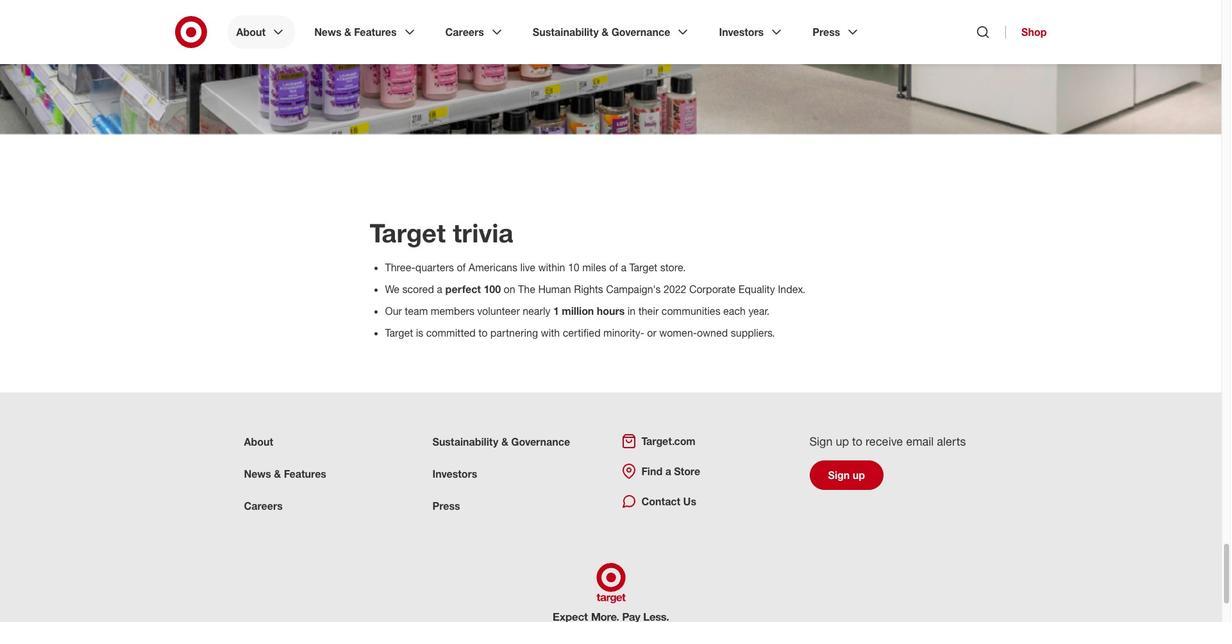 Task type: describe. For each thing, give the bounding box(es) containing it.
nearly
[[523, 304, 551, 317]]

investors for press link to the left's "investors" link
[[433, 467, 477, 480]]

with
[[541, 326, 560, 339]]

within
[[538, 261, 565, 274]]

1 vertical spatial about
[[244, 435, 273, 448]]

communities
[[662, 304, 721, 317]]

on
[[504, 283, 515, 295]]

us
[[683, 495, 697, 508]]

sustainability & governance for press link to the top "investors" link
[[533, 26, 671, 38]]

target.com
[[642, 435, 696, 447]]

rights
[[574, 283, 603, 295]]

0 vertical spatial press link
[[804, 15, 870, 49]]

news & features for press link to the top "investors" link sustainability & governance link
[[314, 26, 397, 38]]

press for press link to the left
[[433, 499, 460, 512]]

1 vertical spatial target
[[629, 261, 658, 274]]

index.
[[778, 283, 806, 295]]

certified
[[563, 326, 601, 339]]

target.com link
[[621, 433, 696, 449]]

team
[[405, 304, 428, 317]]

shop
[[1022, 26, 1047, 38]]

million
[[562, 304, 594, 317]]

1 vertical spatial about link
[[244, 435, 273, 448]]

trivia
[[453, 217, 513, 248]]

features for sustainability & governance link corresponding to press link to the left's "investors" link
[[284, 467, 326, 480]]

we scored a perfect 100 on the human rights campaign's 2022 corporate equality index.
[[385, 283, 806, 295]]

contact
[[642, 495, 681, 508]]

0 vertical spatial about link
[[227, 15, 295, 49]]

sustainability & governance for press link to the left's "investors" link
[[433, 435, 570, 448]]

each
[[724, 304, 746, 317]]

sign up
[[828, 469, 865, 481]]

find a store link
[[621, 464, 700, 479]]

sign up to receive email alerts
[[810, 434, 966, 448]]

the
[[518, 283, 536, 295]]

2022
[[664, 283, 687, 295]]

target for target trivia
[[370, 217, 446, 248]]

store.
[[660, 261, 686, 274]]

1 vertical spatial a
[[437, 283, 443, 295]]

committed
[[426, 326, 476, 339]]

careers for press link to the top
[[445, 26, 484, 38]]

0 horizontal spatial press link
[[433, 499, 460, 512]]

contact us link
[[621, 494, 697, 509]]

careers for press link to the left
[[244, 499, 283, 512]]

partnering
[[491, 326, 538, 339]]

10
[[568, 261, 580, 274]]

receive
[[866, 434, 903, 448]]

target trivia
[[370, 217, 513, 248]]

we
[[385, 283, 400, 295]]

2 of from the left
[[609, 261, 618, 274]]

volunteer
[[477, 304, 520, 317]]

three-quarters of americans live within 10 miles of a target store.
[[385, 261, 686, 274]]

our
[[385, 304, 402, 317]]

news for press link to the top "investors" link
[[314, 26, 342, 38]]

members
[[431, 304, 475, 317]]

live
[[520, 261, 536, 274]]

1
[[553, 304, 559, 317]]

hours
[[597, 304, 625, 317]]

or
[[647, 326, 657, 339]]

investors link for press link to the left
[[433, 467, 477, 480]]

store
[[674, 465, 700, 478]]

scored
[[402, 283, 434, 295]]

1 horizontal spatial sustainability
[[533, 26, 599, 38]]

100
[[484, 283, 501, 295]]

our team members volunteer nearly 1 million hours in their communities each year.
[[385, 304, 770, 317]]



Task type: vqa. For each thing, say whether or not it's contained in the screenshot.
second the of from right
yes



Task type: locate. For each thing, give the bounding box(es) containing it.
0 horizontal spatial investors link
[[433, 467, 477, 480]]

up down sign up to receive email alerts
[[853, 469, 865, 481]]

minority-
[[604, 326, 645, 339]]

a right find
[[666, 465, 671, 478]]

0 vertical spatial news & features link
[[305, 15, 426, 49]]

0 horizontal spatial governance
[[511, 435, 570, 448]]

up
[[836, 434, 849, 448], [853, 469, 865, 481]]

up for sign up to receive email alerts
[[836, 434, 849, 448]]

1 vertical spatial news
[[244, 467, 271, 480]]

target up 'three-'
[[370, 217, 446, 248]]

1 vertical spatial sustainability & governance link
[[433, 435, 570, 448]]

up for sign up
[[853, 469, 865, 481]]

2 horizontal spatial a
[[666, 465, 671, 478]]

careers link for press link to the top "investors" link sustainability & governance link news & features link
[[436, 15, 514, 49]]

campaign's
[[606, 283, 661, 295]]

careers link for news & features link corresponding to sustainability & governance link corresponding to press link to the left's "investors" link
[[244, 499, 283, 512]]

of right miles
[[609, 261, 618, 274]]

press
[[813, 26, 840, 38], [433, 499, 460, 512]]

1 vertical spatial news & features link
[[244, 467, 326, 480]]

1 horizontal spatial press link
[[804, 15, 870, 49]]

1 of from the left
[[457, 261, 466, 274]]

0 horizontal spatial careers link
[[244, 499, 283, 512]]

0 vertical spatial careers
[[445, 26, 484, 38]]

0 vertical spatial news & features
[[314, 26, 397, 38]]

investors
[[719, 26, 764, 38], [433, 467, 477, 480]]

perfect
[[445, 283, 481, 295]]

0 horizontal spatial a
[[437, 283, 443, 295]]

1 horizontal spatial to
[[852, 434, 863, 448]]

1 vertical spatial features
[[284, 467, 326, 480]]

target up campaign's
[[629, 261, 658, 274]]

1 vertical spatial careers
[[244, 499, 283, 512]]

0 horizontal spatial press
[[433, 499, 460, 512]]

news
[[314, 26, 342, 38], [244, 467, 271, 480]]

miles
[[582, 261, 607, 274]]

0 vertical spatial investors link
[[710, 15, 794, 49]]

year.
[[749, 304, 770, 317]]

0 vertical spatial features
[[354, 26, 397, 38]]

0 vertical spatial news
[[314, 26, 342, 38]]

0 horizontal spatial features
[[284, 467, 326, 480]]

sustainability
[[533, 26, 599, 38], [433, 435, 499, 448]]

sign down sign up to receive email alerts
[[828, 469, 850, 481]]

news & features link
[[305, 15, 426, 49], [244, 467, 326, 480]]

0 horizontal spatial investors
[[433, 467, 477, 480]]

1 horizontal spatial press
[[813, 26, 840, 38]]

1 vertical spatial news & features
[[244, 467, 326, 480]]

sustainability & governance link
[[524, 15, 700, 49], [433, 435, 570, 448]]

press link
[[804, 15, 870, 49], [433, 499, 460, 512]]

target left 'is'
[[385, 326, 413, 339]]

0 horizontal spatial up
[[836, 434, 849, 448]]

sustainability & governance
[[533, 26, 671, 38], [433, 435, 570, 448]]

0 vertical spatial about
[[236, 26, 266, 38]]

&
[[344, 26, 351, 38], [602, 26, 609, 38], [501, 435, 508, 448], [274, 467, 281, 480]]

careers link
[[436, 15, 514, 49], [244, 499, 283, 512]]

1 vertical spatial sustainability
[[433, 435, 499, 448]]

1 vertical spatial sustainability & governance
[[433, 435, 570, 448]]

0 horizontal spatial news
[[244, 467, 271, 480]]

to
[[479, 326, 488, 339], [852, 434, 863, 448]]

investors link for press link to the top
[[710, 15, 794, 49]]

0 vertical spatial sustainability & governance
[[533, 26, 671, 38]]

sign
[[810, 434, 833, 448], [828, 469, 850, 481]]

find
[[642, 465, 663, 478]]

0 horizontal spatial to
[[479, 326, 488, 339]]

governance
[[612, 26, 671, 38], [511, 435, 570, 448]]

0 vertical spatial sustainability & governance link
[[524, 15, 700, 49]]

0 horizontal spatial of
[[457, 261, 466, 274]]

governance for press link to the top "investors" link
[[612, 26, 671, 38]]

1 vertical spatial up
[[853, 469, 865, 481]]

target
[[370, 217, 446, 248], [629, 261, 658, 274], [385, 326, 413, 339]]

0 vertical spatial sign
[[810, 434, 833, 448]]

alerts
[[937, 434, 966, 448]]

1 horizontal spatial a
[[621, 261, 627, 274]]

1 horizontal spatial investors
[[719, 26, 764, 38]]

a
[[621, 261, 627, 274], [437, 283, 443, 295], [666, 465, 671, 478]]

corporate
[[689, 283, 736, 295]]

press for press link to the top
[[813, 26, 840, 38]]

0 vertical spatial to
[[479, 326, 488, 339]]

email
[[906, 434, 934, 448]]

1 vertical spatial press
[[433, 499, 460, 512]]

is
[[416, 326, 423, 339]]

in
[[628, 304, 636, 317]]

women-
[[660, 326, 697, 339]]

about link
[[227, 15, 295, 49], [244, 435, 273, 448]]

features for press link to the top "investors" link sustainability & governance link
[[354, 26, 397, 38]]

target. expect more. pay less. image
[[553, 563, 669, 622]]

news & features link for sustainability & governance link corresponding to press link to the left's "investors" link
[[244, 467, 326, 480]]

equality
[[739, 283, 775, 295]]

up up sign up
[[836, 434, 849, 448]]

0 vertical spatial target
[[370, 217, 446, 248]]

owned
[[697, 326, 728, 339]]

1 horizontal spatial of
[[609, 261, 618, 274]]

0 horizontal spatial sustainability
[[433, 435, 499, 448]]

governance for press link to the left's "investors" link
[[511, 435, 570, 448]]

news for press link to the left's "investors" link
[[244, 467, 271, 480]]

1 vertical spatial press link
[[433, 499, 460, 512]]

investors link
[[710, 15, 794, 49], [433, 467, 477, 480]]

three-
[[385, 261, 415, 274]]

1 vertical spatial investors
[[433, 467, 477, 480]]

careers
[[445, 26, 484, 38], [244, 499, 283, 512]]

1 horizontal spatial careers
[[445, 26, 484, 38]]

0 vertical spatial sustainability
[[533, 26, 599, 38]]

of up perfect at the top left of page
[[457, 261, 466, 274]]

about
[[236, 26, 266, 38], [244, 435, 273, 448]]

americans
[[469, 261, 518, 274]]

news & features for sustainability & governance link corresponding to press link to the left's "investors" link
[[244, 467, 326, 480]]

0 vertical spatial a
[[621, 261, 627, 274]]

find a store
[[642, 465, 700, 478]]

target is committed to partnering with certified minority- or women-owned suppliers.
[[385, 326, 775, 339]]

0 vertical spatial press
[[813, 26, 840, 38]]

target for target is committed to partnering with certified minority- or women-owned suppliers.
[[385, 326, 413, 339]]

quarters
[[415, 261, 454, 274]]

a up campaign's
[[621, 261, 627, 274]]

1 vertical spatial governance
[[511, 435, 570, 448]]

suppliers.
[[731, 326, 775, 339]]

1 vertical spatial to
[[852, 434, 863, 448]]

1 vertical spatial investors link
[[433, 467, 477, 480]]

news & features
[[314, 26, 397, 38], [244, 467, 326, 480]]

sign up sign up
[[810, 434, 833, 448]]

1 vertical spatial careers link
[[244, 499, 283, 512]]

1 horizontal spatial features
[[354, 26, 397, 38]]

sign for sign up
[[828, 469, 850, 481]]

2 vertical spatial target
[[385, 326, 413, 339]]

1 vertical spatial sign
[[828, 469, 850, 481]]

1 horizontal spatial news
[[314, 26, 342, 38]]

1 horizontal spatial investors link
[[710, 15, 794, 49]]

of
[[457, 261, 466, 274], [609, 261, 618, 274]]

0 vertical spatial careers link
[[436, 15, 514, 49]]

contact us
[[642, 495, 697, 508]]

0 vertical spatial governance
[[612, 26, 671, 38]]

a right scored
[[437, 283, 443, 295]]

sign for sign up to receive email alerts
[[810, 434, 833, 448]]

2 vertical spatial a
[[666, 465, 671, 478]]

human
[[538, 283, 571, 295]]

sustainability & governance link for press link to the left's "investors" link
[[433, 435, 570, 448]]

0 vertical spatial investors
[[719, 26, 764, 38]]

1 horizontal spatial careers link
[[436, 15, 514, 49]]

1 horizontal spatial up
[[853, 469, 865, 481]]

features
[[354, 26, 397, 38], [284, 467, 326, 480]]

news & features link for press link to the top "investors" link sustainability & governance link
[[305, 15, 426, 49]]

sustainability & governance link for press link to the top "investors" link
[[524, 15, 700, 49]]

0 vertical spatial up
[[836, 434, 849, 448]]

sign up link
[[810, 460, 884, 490]]

to down 'volunteer' on the left
[[479, 326, 488, 339]]

to left receive in the right of the page
[[852, 434, 863, 448]]

1 horizontal spatial governance
[[612, 26, 671, 38]]

their
[[639, 304, 659, 317]]

shop link
[[1006, 26, 1047, 38]]

0 horizontal spatial careers
[[244, 499, 283, 512]]

investors for press link to the top "investors" link
[[719, 26, 764, 38]]



